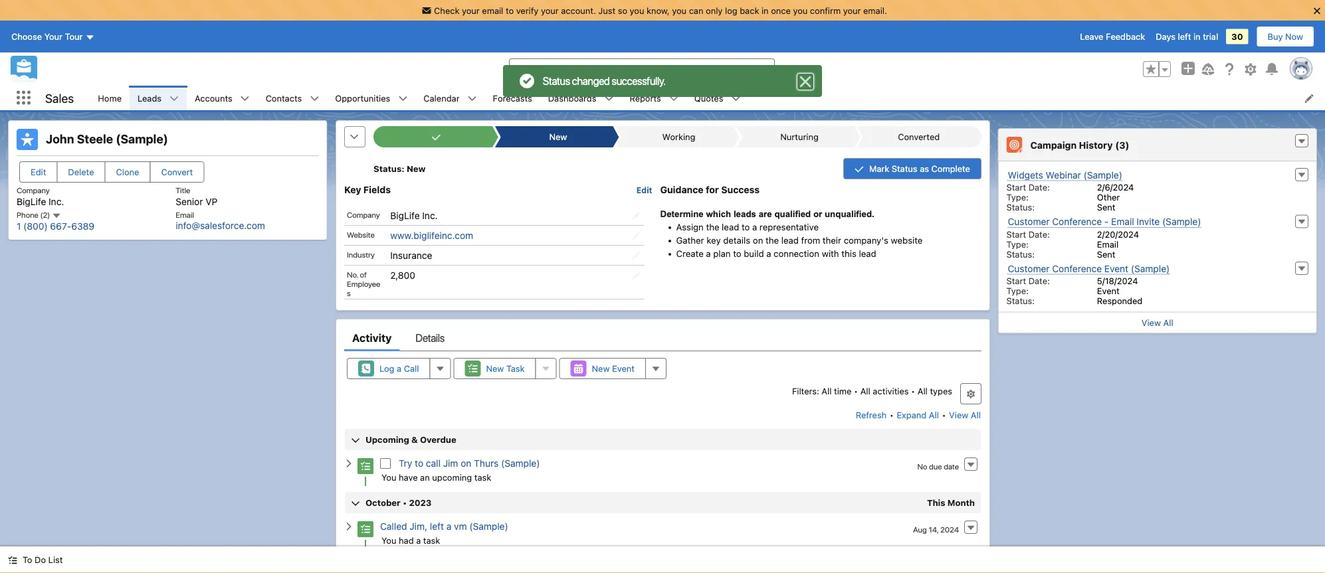 Task type: describe. For each thing, give the bounding box(es) containing it.
text default image inside contacts list item
[[310, 94, 319, 103]]

an
[[420, 473, 430, 483]]

determine
[[660, 209, 704, 219]]

log
[[379, 364, 394, 374]]

list
[[48, 555, 63, 565]]

no. of employee s
[[347, 270, 380, 298]]

delete button
[[57, 162, 105, 183]]

leads link
[[130, 86, 170, 110]]

a down leads
[[752, 222, 757, 233]]

search...
[[535, 64, 571, 74]]

1 horizontal spatial edit
[[637, 186, 652, 195]]

phone
[[17, 210, 38, 220]]

time
[[834, 386, 852, 396]]

leave
[[1081, 32, 1104, 42]]

days left in trial
[[1156, 32, 1219, 42]]

your
[[44, 32, 63, 42]]

employee
[[347, 279, 380, 288]]

opportunities
[[335, 93, 390, 103]]

due
[[929, 462, 942, 471]]

status: for customer conference - email invite (sample)
[[1007, 249, 1035, 259]]

connection
[[774, 248, 819, 259]]

-
[[1105, 216, 1109, 227]]

start date: for customer conference event (sample)
[[1007, 276, 1050, 286]]

have
[[399, 473, 418, 483]]

verify
[[516, 5, 539, 15]]

days
[[1156, 32, 1176, 42]]

tour
[[65, 32, 83, 42]]

call
[[404, 364, 419, 374]]

start for customer conference - email invite (sample)
[[1007, 229, 1027, 239]]

know,
[[647, 5, 670, 15]]

guidance
[[660, 184, 703, 195]]

working
[[662, 132, 695, 142]]

• right time
[[854, 386, 858, 396]]

john steele (sample)
[[46, 132, 168, 146]]

phone (2) button
[[17, 210, 61, 221]]

you for you have an upcoming task
[[381, 473, 396, 483]]

status for status changed successfully.
[[543, 75, 570, 87]]

text default image inside to do list button
[[8, 556, 17, 565]]

widgets
[[1008, 170, 1044, 181]]

type: for widgets webinar (sample)
[[1007, 192, 1029, 202]]

customer for customer conference event (sample)
[[1008, 263, 1050, 274]]

customer conference event (sample) link
[[1008, 263, 1170, 275]]

now
[[1286, 32, 1304, 42]]

1 horizontal spatial the
[[766, 235, 779, 246]]

(sample) up 5/18/2024
[[1131, 263, 1170, 274]]

choose
[[11, 32, 42, 42]]

view inside the campaign history element
[[1142, 318, 1161, 328]]

status for status : new
[[373, 164, 401, 174]]

senior
[[176, 196, 203, 207]]

1 horizontal spatial biglife
[[390, 210, 420, 221]]

conference for event
[[1053, 263, 1102, 274]]

home link
[[90, 86, 130, 110]]

delete
[[68, 167, 94, 177]]

new task
[[486, 364, 525, 374]]

inc. inside "company biglife inc."
[[49, 196, 64, 207]]

filters: all time • all activities • all types
[[792, 386, 952, 396]]

or
[[813, 209, 822, 219]]

2 your from the left
[[541, 5, 559, 15]]

sales
[[45, 91, 74, 105]]

start date: for widgets webinar (sample)
[[1007, 183, 1050, 192]]

log a call
[[379, 364, 419, 374]]

nurturing
[[780, 132, 819, 142]]

company's
[[844, 235, 889, 246]]

company for company biglife inc.
[[17, 186, 50, 195]]

• right activities
[[911, 386, 915, 396]]

reports
[[630, 93, 661, 103]]

email.
[[864, 5, 887, 15]]

converted link
[[863, 126, 975, 148]]

text default image for leads
[[170, 94, 179, 103]]

as
[[920, 164, 929, 174]]

working link
[[621, 126, 734, 148]]

text default image inside accounts list item
[[240, 94, 250, 103]]

search... button
[[509, 59, 775, 80]]

1 vertical spatial left
[[430, 522, 444, 533]]

aug
[[913, 525, 927, 534]]

opportunities list item
[[327, 86, 416, 110]]

unqualified.
[[825, 209, 874, 219]]

1 vertical spatial event
[[1098, 286, 1120, 296]]

a inside button
[[397, 364, 401, 374]]

1 vertical spatial view all link
[[949, 405, 982, 426]]

confirm
[[810, 5, 841, 15]]

status: for customer conference event (sample)
[[1007, 296, 1035, 306]]

mark status as complete button
[[843, 158, 982, 180]]

determine which leads are qualified or unqualified. assign the lead to a representative gather key details on the lead from their company's website create a plan to build a connection with this lead
[[660, 209, 923, 259]]

type: for customer conference event (sample)
[[1007, 286, 1029, 296]]

1 horizontal spatial lead
[[781, 235, 799, 246]]

a left the vm
[[446, 522, 451, 533]]

refresh • expand all • view all
[[856, 410, 981, 420]]

accounts link
[[187, 86, 240, 110]]

leave feedback
[[1081, 32, 1146, 42]]

tab list containing activity
[[344, 325, 982, 352]]

2/20/2024
[[1098, 229, 1140, 239]]

1 vertical spatial in
[[1194, 32, 1201, 42]]

complete
[[932, 164, 970, 174]]

• down types
[[942, 410, 946, 420]]

text default image inside opportunities list item
[[398, 94, 408, 103]]

task image for you have an upcoming task
[[357, 459, 373, 475]]

do
[[35, 555, 46, 565]]

(sample) up clone
[[116, 132, 168, 146]]

email up '2/20/2024'
[[1112, 216, 1135, 227]]

0 horizontal spatial lead
[[722, 222, 739, 233]]

date: for customer conference event (sample)
[[1029, 276, 1050, 286]]

campaign history (3)
[[1031, 139, 1130, 150]]

edit button
[[19, 162, 57, 183]]

status : new
[[373, 164, 425, 174]]

this month
[[927, 498, 975, 508]]

start for customer conference event (sample)
[[1007, 276, 1027, 286]]

website
[[891, 235, 923, 246]]

log
[[725, 5, 738, 15]]

thurs
[[474, 458, 498, 469]]

edit link
[[637, 185, 652, 195]]

667-
[[50, 221, 71, 232]]

1 horizontal spatial view all link
[[999, 312, 1317, 333]]

details
[[416, 332, 445, 345]]

with
[[822, 248, 839, 259]]

buy
[[1268, 32, 1283, 42]]

1 vertical spatial inc.
[[422, 210, 438, 221]]

edit inside button
[[31, 167, 46, 177]]

try to call jim on thurs (sample)
[[399, 458, 540, 469]]

activity link
[[352, 325, 392, 352]]

insurance
[[390, 250, 432, 261]]

account.
[[561, 5, 596, 15]]

0 horizontal spatial task
[[423, 536, 440, 546]]

upcoming
[[432, 473, 472, 483]]

info@salesforce.com
[[176, 220, 265, 231]]

quotes list item
[[687, 86, 749, 110]]



Task type: locate. For each thing, give the bounding box(es) containing it.
(sample) right invite
[[1163, 216, 1202, 227]]

the down representative
[[766, 235, 779, 246]]

(2)
[[40, 210, 50, 220]]

0 vertical spatial start
[[1007, 183, 1027, 192]]

conference for -
[[1053, 216, 1102, 227]]

tab list
[[344, 325, 982, 352]]

you left can on the right of the page
[[672, 5, 687, 15]]

1 horizontal spatial in
[[1194, 32, 1201, 42]]

0 vertical spatial the
[[706, 222, 719, 233]]

check your email to verify your account. just so you know, you can only log back in once you confirm your email.
[[434, 5, 887, 15]]

2 conference from the top
[[1053, 263, 1102, 274]]

quotes link
[[687, 86, 732, 110]]

0 vertical spatial you
[[381, 473, 396, 483]]

2 vertical spatial status:
[[1007, 296, 1035, 306]]

(sample) right thurs
[[501, 458, 540, 469]]

date: for customer conference - email invite (sample)
[[1029, 229, 1050, 239]]

had
[[399, 536, 414, 546]]

lead down representative
[[781, 235, 799, 246]]

your
[[462, 5, 480, 15], [541, 5, 559, 15], [844, 5, 861, 15]]

2 vertical spatial start date:
[[1007, 276, 1050, 286]]

nurturing link
[[742, 126, 854, 148]]

sent for (sample)
[[1098, 202, 1116, 212]]

reports list item
[[622, 86, 687, 110]]

1 vertical spatial status:
[[1007, 249, 1035, 259]]

0 horizontal spatial biglife
[[17, 196, 46, 207]]

1 date: from the top
[[1029, 183, 1050, 192]]

event inside 'button'
[[612, 364, 635, 374]]

widgets webinar (sample) link
[[1008, 170, 1123, 181]]

2 status: from the top
[[1007, 249, 1035, 259]]

success alert dialog
[[503, 65, 822, 97]]

new for new
[[549, 132, 567, 142]]

1 type: from the top
[[1007, 192, 1029, 202]]

accounts list item
[[187, 86, 258, 110]]

all inside the campaign history element
[[1164, 318, 1174, 328]]

0 vertical spatial on
[[753, 235, 763, 246]]

2 horizontal spatial lead
[[859, 248, 876, 259]]

accounts
[[195, 93, 232, 103]]

1 vertical spatial type:
[[1007, 239, 1029, 249]]

start for widgets webinar (sample)
[[1007, 183, 1027, 192]]

text default image inside dashboards list item
[[605, 94, 614, 103]]

text default image for dashboards
[[605, 94, 614, 103]]

new inside button
[[486, 364, 504, 374]]

dashboards
[[548, 93, 597, 103]]

0 horizontal spatial inc.
[[49, 196, 64, 207]]

a right had
[[416, 536, 421, 546]]

key
[[707, 235, 721, 246]]

1 vertical spatial on
[[461, 458, 471, 469]]

contacts list item
[[258, 86, 327, 110]]

their
[[823, 235, 841, 246]]

text default image inside calendar list item
[[468, 94, 477, 103]]

14,
[[929, 525, 939, 534]]

company up website
[[347, 210, 380, 219]]

gather
[[676, 235, 704, 246]]

sent up customer conference event (sample)
[[1098, 249, 1116, 259]]

2 horizontal spatial you
[[793, 5, 808, 15]]

3 start from the top
[[1007, 276, 1027, 286]]

text default image inside phone (2) dropdown button
[[52, 211, 61, 221]]

1 you from the left
[[630, 5, 645, 15]]

just
[[599, 5, 616, 15]]

company inside "company biglife inc."
[[17, 186, 50, 195]]

1 vertical spatial date:
[[1029, 229, 1050, 239]]

1 vertical spatial customer
[[1008, 263, 1050, 274]]

6389
[[71, 221, 95, 232]]

1 horizontal spatial company
[[347, 210, 380, 219]]

1 start from the top
[[1007, 183, 1027, 192]]

0 vertical spatial customer
[[1008, 216, 1050, 227]]

your left email
[[462, 5, 480, 15]]

(sample) up 2/6/2024
[[1084, 170, 1123, 181]]

new inside 'button'
[[592, 364, 610, 374]]

email for email info@salesforce.com
[[176, 210, 194, 219]]

text default image inside the campaign history element
[[1298, 137, 1307, 146]]

try
[[399, 458, 412, 469]]

website
[[347, 230, 374, 239]]

• left '2023'
[[403, 498, 407, 508]]

you
[[381, 473, 396, 483], [381, 536, 396, 546]]

1 vertical spatial the
[[766, 235, 779, 246]]

task image left called
[[357, 522, 373, 538]]

aug 14, 2024
[[913, 525, 959, 534]]

status inside button
[[892, 164, 918, 174]]

1 task image from the top
[[357, 459, 373, 475]]

1 (800) 667-6389 link
[[17, 221, 95, 232]]

1 horizontal spatial view
[[1142, 318, 1161, 328]]

0 vertical spatial view all link
[[999, 312, 1317, 333]]

email info@salesforce.com
[[176, 210, 265, 231]]

0 vertical spatial conference
[[1053, 216, 1102, 227]]

2 vertical spatial type:
[[1007, 286, 1029, 296]]

2 task image from the top
[[357, 522, 373, 538]]

which
[[706, 209, 731, 219]]

1 horizontal spatial inc.
[[422, 210, 438, 221]]

leave feedback link
[[1081, 32, 1146, 42]]

you right once
[[793, 5, 808, 15]]

email inside "email info@salesforce.com"
[[176, 210, 194, 219]]

info@salesforce.com link
[[176, 220, 265, 231]]

task down called jim, left a vm (sample)
[[423, 536, 440, 546]]

forecasts link
[[485, 86, 540, 110]]

0 horizontal spatial you
[[630, 5, 645, 15]]

sent for -
[[1098, 249, 1116, 259]]

jim,
[[409, 522, 427, 533]]

mark status as complete
[[869, 164, 970, 174]]

history
[[1079, 139, 1113, 150]]

opportunities link
[[327, 86, 398, 110]]

guidance for success
[[660, 184, 760, 195]]

on inside determine which leads are qualified or unqualified. assign the lead to a representative gather key details on the lead from their company's website create a plan to build a connection with this lead
[[753, 235, 763, 246]]

email
[[482, 5, 504, 15]]

1 vertical spatial edit
[[637, 186, 652, 195]]

0 horizontal spatial in
[[762, 5, 769, 15]]

for
[[706, 184, 719, 195]]

1 vertical spatial lead
[[781, 235, 799, 246]]

2 you from the top
[[381, 536, 396, 546]]

2 horizontal spatial status
[[892, 164, 918, 174]]

path options list box
[[373, 126, 982, 148]]

customer conference - email invite (sample)
[[1008, 216, 1202, 227]]

2 vertical spatial lead
[[859, 248, 876, 259]]

title
[[176, 186, 190, 195]]

task down thurs
[[474, 473, 491, 483]]

view all link down types
[[949, 405, 982, 426]]

sent up -
[[1098, 202, 1116, 212]]

task image for you had a task
[[357, 522, 373, 538]]

1 vertical spatial start date:
[[1007, 229, 1050, 239]]

email
[[176, 210, 194, 219], [1112, 216, 1135, 227], [1098, 239, 1119, 249]]

contacts
[[266, 93, 302, 103]]

month
[[948, 498, 975, 508]]

company for company
[[347, 210, 380, 219]]

to right email
[[506, 5, 514, 15]]

this
[[842, 248, 857, 259]]

widgets webinar (sample)
[[1008, 170, 1123, 181]]

1 you from the top
[[381, 473, 396, 483]]

vp
[[206, 196, 218, 207]]

text default image inside leads list item
[[170, 94, 179, 103]]

0 vertical spatial company
[[17, 186, 50, 195]]

status: for widgets webinar (sample)
[[1007, 202, 1035, 212]]

forecasts
[[493, 93, 532, 103]]

(800)
[[23, 221, 48, 232]]

(sample) right the vm
[[469, 522, 508, 533]]

1 conference from the top
[[1053, 216, 1102, 227]]

campaign history element
[[998, 128, 1318, 334]]

webinar
[[1046, 170, 1082, 181]]

start date: for customer conference - email invite (sample)
[[1007, 229, 1050, 239]]

text default image right the leads in the left of the page
[[170, 94, 179, 103]]

type: for customer conference - email invite (sample)
[[1007, 239, 1029, 249]]

you right so
[[630, 5, 645, 15]]

inc. up (2)
[[49, 196, 64, 207]]

assign
[[676, 222, 704, 233]]

the up the key
[[706, 222, 719, 233]]

steele
[[77, 132, 113, 146]]

0 vertical spatial date:
[[1029, 183, 1050, 192]]

biglife inside "company biglife inc."
[[17, 196, 46, 207]]

customer conference event (sample)
[[1008, 263, 1170, 274]]

email for email
[[1098, 239, 1119, 249]]

other
[[1098, 192, 1120, 202]]

plan
[[713, 248, 731, 259]]

2 vertical spatial event
[[612, 364, 635, 374]]

1 vertical spatial company
[[347, 210, 380, 219]]

&
[[411, 435, 418, 445]]

text default image left to
[[8, 556, 17, 565]]

1 your from the left
[[462, 5, 480, 15]]

leads list item
[[130, 86, 187, 110]]

new inside path options list box
[[549, 132, 567, 142]]

2 vertical spatial start
[[1007, 276, 1027, 286]]

on up build
[[753, 235, 763, 246]]

0 vertical spatial view
[[1142, 318, 1161, 328]]

status down search...
[[543, 75, 570, 87]]

0 horizontal spatial view all link
[[949, 405, 982, 426]]

date: down customer conference event (sample) link
[[1029, 276, 1050, 286]]

0 vertical spatial task image
[[357, 459, 373, 475]]

0 vertical spatial in
[[762, 5, 769, 15]]

3 start date: from the top
[[1007, 276, 1050, 286]]

status
[[543, 75, 570, 87], [373, 164, 401, 174], [892, 164, 918, 174]]

2 vertical spatial date:
[[1029, 276, 1050, 286]]

your right verify
[[541, 5, 559, 15]]

0 horizontal spatial view
[[949, 410, 969, 420]]

you left have
[[381, 473, 396, 483]]

status left 'as'
[[892, 164, 918, 174]]

inc. up www.biglifeinc.com
[[422, 210, 438, 221]]

text default image
[[240, 94, 250, 103], [310, 94, 319, 103], [398, 94, 408, 103], [468, 94, 477, 103], [1298, 137, 1307, 146], [52, 211, 61, 221], [344, 459, 353, 469], [344, 522, 353, 532]]

view all link down responded
[[999, 312, 1317, 333]]

refresh button
[[855, 405, 887, 426]]

so
[[618, 5, 628, 15]]

0 vertical spatial type:
[[1007, 192, 1029, 202]]

2 customer from the top
[[1008, 263, 1050, 274]]

0 vertical spatial task
[[474, 473, 491, 483]]

3 your from the left
[[844, 5, 861, 15]]

company
[[17, 186, 50, 195], [347, 210, 380, 219]]

0 horizontal spatial on
[[461, 458, 471, 469]]

in right back at the right of the page
[[762, 5, 769, 15]]

1 customer from the top
[[1008, 216, 1050, 227]]

date: for widgets webinar (sample)
[[1029, 183, 1050, 192]]

1 vertical spatial sent
[[1098, 249, 1116, 259]]

1 vertical spatial task image
[[357, 522, 373, 538]]

title senior vp
[[176, 186, 218, 207]]

reports link
[[622, 86, 669, 110]]

to down details on the right
[[733, 248, 741, 259]]

text default image right quotes
[[732, 94, 741, 103]]

this
[[927, 498, 945, 508]]

5/18/2024
[[1098, 276, 1139, 286]]

group
[[1144, 61, 1171, 77]]

task image down upcoming
[[357, 459, 373, 475]]

a right log
[[397, 364, 401, 374]]

0 vertical spatial lead
[[722, 222, 739, 233]]

biglife up www.biglifeinc.com link
[[390, 210, 420, 221]]

edit left guidance
[[637, 186, 652, 195]]

company down 'edit' button
[[17, 186, 50, 195]]

0 vertical spatial inc.
[[49, 196, 64, 207]]

2 start from the top
[[1007, 229, 1027, 239]]

view down types
[[949, 410, 969, 420]]

biglife up 'phone (2)'
[[17, 196, 46, 207]]

view all
[[1142, 318, 1174, 328]]

text default image inside quotes list item
[[732, 94, 741, 103]]

3 date: from the top
[[1029, 276, 1050, 286]]

build
[[744, 248, 764, 259]]

to do list button
[[0, 547, 71, 574]]

new event
[[592, 364, 635, 374]]

email down customer conference - email invite (sample) link
[[1098, 239, 1119, 249]]

conference left -
[[1053, 216, 1102, 227]]

0 vertical spatial biglife
[[17, 196, 46, 207]]

list
[[90, 86, 1326, 110]]

leads
[[138, 93, 162, 103]]

1 status: from the top
[[1007, 202, 1035, 212]]

to do list
[[23, 555, 63, 565]]

2024
[[940, 525, 959, 534]]

a left 'plan'
[[706, 248, 711, 259]]

text default image for reports
[[669, 94, 679, 103]]

left right days
[[1178, 32, 1192, 42]]

0 horizontal spatial left
[[430, 522, 444, 533]]

2 sent from the top
[[1098, 249, 1116, 259]]

list containing home
[[90, 86, 1326, 110]]

task image
[[357, 459, 373, 475], [357, 522, 373, 538]]

3 you from the left
[[793, 5, 808, 15]]

lead up details on the right
[[722, 222, 739, 233]]

date: down widgets
[[1029, 183, 1050, 192]]

text default image
[[170, 94, 179, 103], [605, 94, 614, 103], [669, 94, 679, 103], [732, 94, 741, 103], [8, 556, 17, 565]]

0 horizontal spatial your
[[462, 5, 480, 15]]

30
[[1232, 32, 1244, 42]]

1 vertical spatial biglife
[[390, 210, 420, 221]]

1 vertical spatial task
[[423, 536, 440, 546]]

0 vertical spatial left
[[1178, 32, 1192, 42]]

2 horizontal spatial your
[[844, 5, 861, 15]]

types
[[930, 386, 952, 396]]

lead down company's
[[859, 248, 876, 259]]

text default image inside reports list item
[[669, 94, 679, 103]]

1 horizontal spatial status
[[543, 75, 570, 87]]

you for you had a task
[[381, 536, 396, 546]]

quotes
[[695, 93, 724, 103]]

2 date: from the top
[[1029, 229, 1050, 239]]

home
[[98, 93, 122, 103]]

edit up "company biglife inc."
[[31, 167, 46, 177]]

industry
[[347, 250, 375, 259]]

to right try
[[415, 458, 423, 469]]

new for new task
[[486, 364, 504, 374]]

text default image down status changed successfully.
[[605, 94, 614, 103]]

check
[[434, 5, 460, 15]]

3 type: from the top
[[1007, 286, 1029, 296]]

email down senior
[[176, 210, 194, 219]]

0 horizontal spatial company
[[17, 186, 50, 195]]

1
[[17, 221, 21, 232]]

1 vertical spatial view
[[949, 410, 969, 420]]

1 sent from the top
[[1098, 202, 1116, 212]]

you down called
[[381, 536, 396, 546]]

text default image for quotes
[[732, 94, 741, 103]]

you have an upcoming task
[[381, 473, 491, 483]]

s
[[347, 288, 351, 298]]

1 horizontal spatial left
[[1178, 32, 1192, 42]]

2 type: from the top
[[1007, 239, 1029, 249]]

1 horizontal spatial on
[[753, 235, 763, 246]]

conference up 5/18/2024
[[1053, 263, 1102, 274]]

left right jim,
[[430, 522, 444, 533]]

0 horizontal spatial the
[[706, 222, 719, 233]]

date: up customer conference event (sample)
[[1029, 229, 1050, 239]]

1 horizontal spatial task
[[474, 473, 491, 483]]

refresh
[[856, 410, 887, 420]]

2 start date: from the top
[[1007, 229, 1050, 239]]

0 vertical spatial sent
[[1098, 202, 1116, 212]]

lead image
[[17, 129, 38, 150]]

date
[[944, 462, 959, 471]]

1 horizontal spatial you
[[672, 5, 687, 15]]

0 vertical spatial event
[[1105, 263, 1129, 274]]

to down leads
[[742, 222, 750, 233]]

text default image right reports
[[669, 94, 679, 103]]

calendar list item
[[416, 86, 485, 110]]

a right build
[[766, 248, 771, 259]]

0 horizontal spatial status
[[373, 164, 401, 174]]

new for new event
[[592, 364, 610, 374]]

customer for customer conference - email invite (sample)
[[1008, 216, 1050, 227]]

1 vertical spatial you
[[381, 536, 396, 546]]

2 you from the left
[[672, 5, 687, 15]]

clone button
[[105, 162, 151, 183]]

campaign
[[1031, 139, 1077, 150]]

3 status: from the top
[[1007, 296, 1035, 306]]

1 vertical spatial conference
[[1053, 263, 1102, 274]]

in left trial
[[1194, 32, 1201, 42]]

biglife
[[17, 196, 46, 207], [390, 210, 420, 221]]

october
[[365, 498, 400, 508]]

all
[[1164, 318, 1174, 328], [822, 386, 832, 396], [860, 386, 870, 396], [918, 386, 928, 396], [929, 410, 939, 420], [971, 410, 981, 420]]

0 vertical spatial edit
[[31, 167, 46, 177]]

view
[[1142, 318, 1161, 328], [949, 410, 969, 420]]

1 vertical spatial start
[[1007, 229, 1027, 239]]

your left email.
[[844, 5, 861, 15]]

1 horizontal spatial your
[[541, 5, 559, 15]]

dashboards list item
[[540, 86, 622, 110]]

1 start date: from the top
[[1007, 183, 1050, 192]]

inc.
[[49, 196, 64, 207], [422, 210, 438, 221]]

status up fields
[[373, 164, 401, 174]]

0 vertical spatial status:
[[1007, 202, 1035, 212]]

dashboards link
[[540, 86, 605, 110]]

on right jim
[[461, 458, 471, 469]]

0 vertical spatial start date:
[[1007, 183, 1050, 192]]

view down responded
[[1142, 318, 1161, 328]]

• left expand
[[890, 410, 894, 420]]

0 horizontal spatial edit
[[31, 167, 46, 177]]

biglife inc.
[[390, 210, 438, 221]]

vm
[[454, 522, 467, 533]]

status inside success alert dialog
[[543, 75, 570, 87]]



Task type: vqa. For each thing, say whether or not it's contained in the screenshot.


